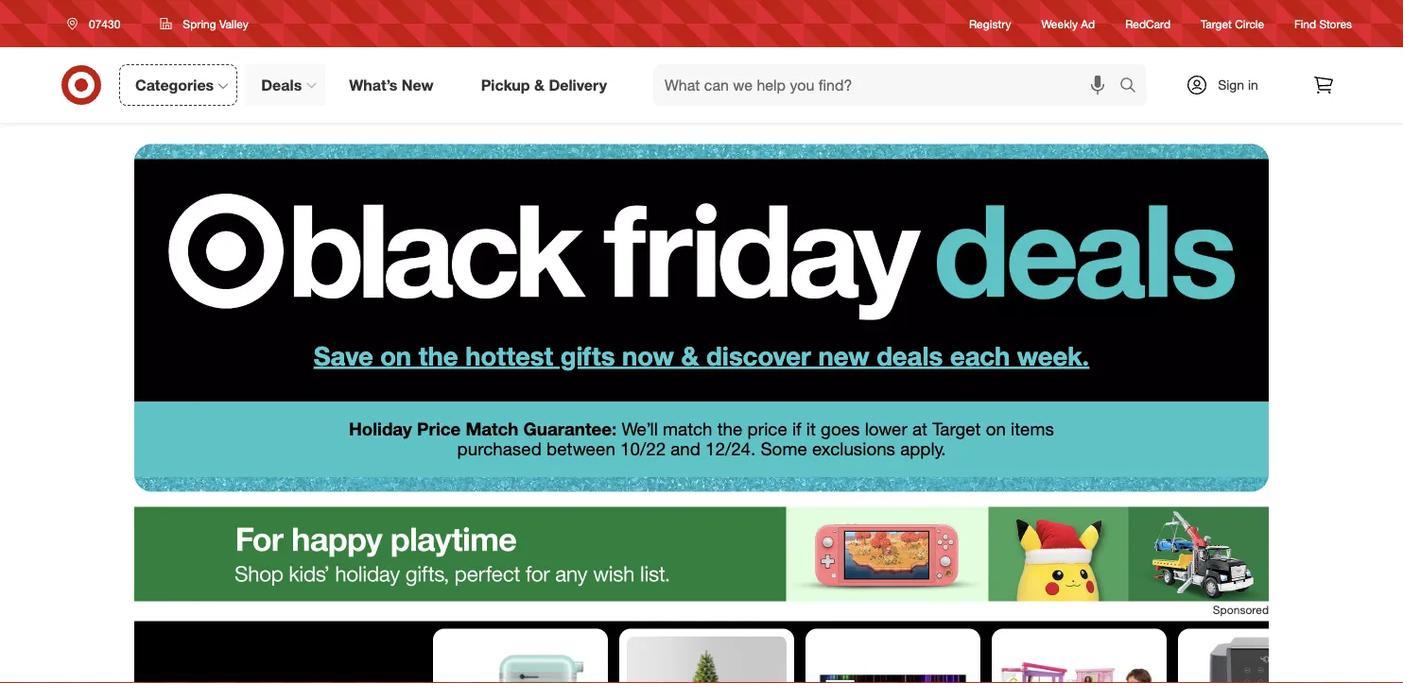 Task type: locate. For each thing, give the bounding box(es) containing it.
target
[[1201, 16, 1232, 31], [933, 419, 981, 440]]

the left price
[[718, 419, 743, 440]]

target left the circle
[[1201, 16, 1232, 31]]

the
[[419, 340, 458, 372], [718, 419, 743, 440]]

& right pickup
[[534, 76, 545, 94]]

we'll match the price if it goes lower at target on items purchased between 10/22 and 12/24. some exclusions apply.
[[457, 419, 1054, 460]]

& right now
[[681, 340, 699, 372]]

target circle
[[1201, 16, 1265, 31]]

categories
[[135, 76, 214, 94]]

goes
[[821, 419, 860, 440]]

&
[[534, 76, 545, 94], [681, 340, 699, 372]]

apply.
[[900, 438, 946, 460]]

carousel region
[[134, 622, 1269, 684]]

lower
[[865, 419, 908, 440]]

0 horizontal spatial the
[[419, 340, 458, 372]]

search
[[1111, 78, 1157, 96]]

the inside save on the hottest gifts now & discover new deals each week. link
[[419, 340, 458, 372]]

on right save
[[381, 340, 412, 372]]

advertisement region
[[134, 507, 1269, 602]]

match
[[663, 419, 713, 440]]

gifts
[[561, 340, 615, 372]]

pickup
[[481, 76, 530, 94]]

1 horizontal spatial the
[[718, 419, 743, 440]]

some
[[761, 438, 807, 460]]

What can we help you find? suggestions appear below search field
[[654, 64, 1124, 106]]

on inside "we'll match the price if it goes lower at target on items purchased between 10/22 and 12/24. some exclusions apply."
[[986, 419, 1006, 440]]

discover
[[706, 340, 811, 372]]

weekly
[[1042, 16, 1078, 31]]

1 horizontal spatial on
[[986, 419, 1006, 440]]

10/22
[[621, 438, 666, 460]]

circle
[[1235, 16, 1265, 31]]

the inside "we'll match the price if it goes lower at target on items purchased between 10/22 and 12/24. some exclusions apply."
[[718, 419, 743, 440]]

the left hottest
[[419, 340, 458, 372]]

1 horizontal spatial target
[[1201, 16, 1232, 31]]

0 horizontal spatial on
[[381, 340, 412, 372]]

spring
[[183, 17, 216, 31]]

categories link
[[119, 64, 238, 106]]

between
[[547, 438, 616, 460]]

now
[[622, 340, 674, 372]]

find stores
[[1295, 16, 1352, 31]]

1 horizontal spatial &
[[681, 340, 699, 372]]

deals
[[261, 76, 302, 94]]

0 vertical spatial the
[[419, 340, 458, 372]]

1 vertical spatial target
[[933, 419, 981, 440]]

on
[[381, 340, 412, 372], [986, 419, 1006, 440]]

1 vertical spatial the
[[718, 419, 743, 440]]

0 vertical spatial &
[[534, 76, 545, 94]]

price
[[417, 419, 461, 440]]

0 vertical spatial on
[[381, 340, 412, 372]]

find
[[1295, 16, 1317, 31]]

target black friday deals image
[[134, 123, 1269, 402]]

in
[[1248, 77, 1259, 93]]

find stores link
[[1295, 16, 1352, 32]]

hottest
[[465, 340, 553, 372]]

save on the hottest gifts now & discover new deals each week.
[[314, 340, 1090, 372]]

0 vertical spatial target
[[1201, 16, 1232, 31]]

redcard
[[1126, 16, 1171, 31]]

1 vertical spatial on
[[986, 419, 1006, 440]]

target right "at"
[[933, 419, 981, 440]]

the for match
[[718, 419, 743, 440]]

on left the items
[[986, 419, 1006, 440]]

holiday
[[349, 419, 412, 440]]

at
[[913, 419, 928, 440]]

0 horizontal spatial target
[[933, 419, 981, 440]]

sponsored
[[1213, 603, 1269, 617]]

12/24.
[[706, 438, 756, 460]]

valley
[[219, 17, 248, 31]]



Task type: describe. For each thing, give the bounding box(es) containing it.
holiday price match guarantee:
[[349, 419, 617, 440]]

and
[[671, 438, 701, 460]]

each
[[950, 340, 1010, 372]]

week.
[[1017, 340, 1090, 372]]

spring valley
[[183, 17, 248, 31]]

sign in link
[[1170, 64, 1288, 106]]

it
[[807, 419, 816, 440]]

we'll
[[622, 419, 658, 440]]

spring valley button
[[148, 7, 261, 41]]

registry link
[[969, 16, 1011, 32]]

pickup & delivery
[[481, 76, 607, 94]]

save
[[314, 340, 373, 372]]

sign in
[[1218, 77, 1259, 93]]

07430 button
[[55, 7, 140, 41]]

what's new
[[349, 76, 434, 94]]

registry
[[969, 16, 1011, 31]]

the for on
[[419, 340, 458, 372]]

deals link
[[245, 64, 326, 106]]

ad
[[1081, 16, 1095, 31]]

0 horizontal spatial &
[[534, 76, 545, 94]]

save on the hottest gifts now & discover new deals each week. link
[[134, 123, 1269, 402]]

delivery
[[549, 76, 607, 94]]

purchased
[[457, 438, 542, 460]]

deals
[[877, 340, 943, 372]]

if
[[792, 419, 802, 440]]

guarantee:
[[524, 419, 617, 440]]

search button
[[1111, 64, 1157, 110]]

07430
[[89, 17, 120, 31]]

exclusions
[[812, 438, 896, 460]]

price
[[748, 419, 788, 440]]

pickup & delivery link
[[465, 64, 631, 106]]

target inside "we'll match the price if it goes lower at target on items purchased between 10/22 and 12/24. some exclusions apply."
[[933, 419, 981, 440]]

target circle link
[[1201, 16, 1265, 32]]

what's
[[349, 76, 398, 94]]

sign
[[1218, 77, 1245, 93]]

redcard link
[[1126, 16, 1171, 32]]

new
[[402, 76, 434, 94]]

match
[[466, 419, 519, 440]]

1 vertical spatial &
[[681, 340, 699, 372]]

weekly ad
[[1042, 16, 1095, 31]]

items
[[1011, 419, 1054, 440]]

new
[[818, 340, 870, 372]]

what's new link
[[333, 64, 457, 106]]

stores
[[1320, 16, 1352, 31]]

weekly ad link
[[1042, 16, 1095, 32]]



Task type: vqa. For each thing, say whether or not it's contained in the screenshot.
week.
yes



